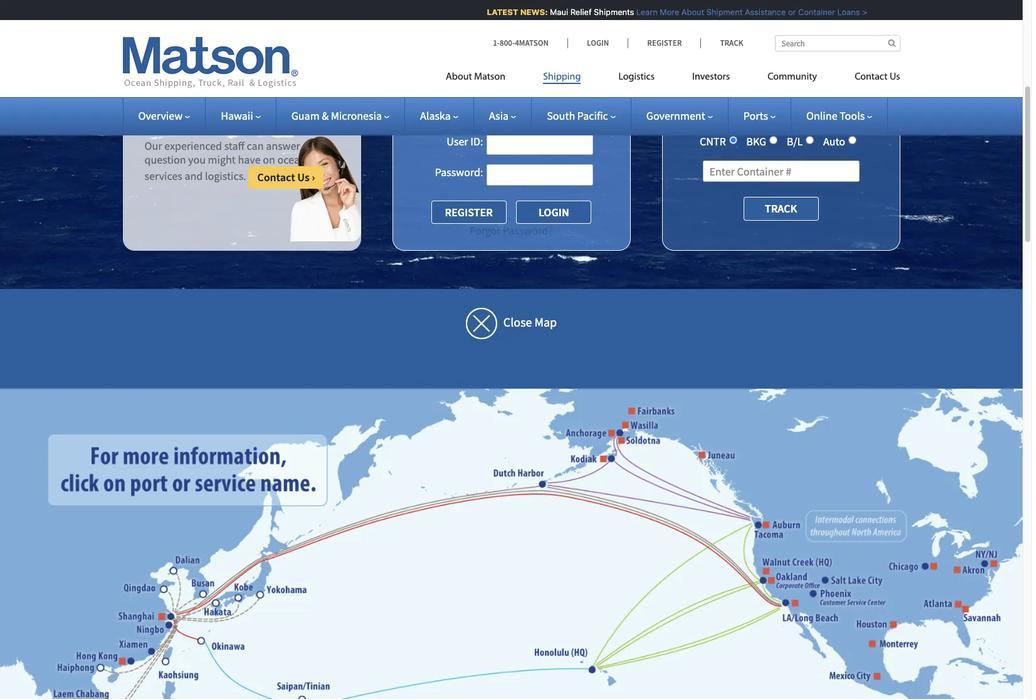 Task type: vqa. For each thing, say whether or not it's contained in the screenshot.
Track button
yes



Task type: locate. For each thing, give the bounding box(es) containing it.
0 horizontal spatial register
[[445, 205, 493, 219]]

yokohama image
[[256, 589, 266, 600]]

government
[[646, 108, 705, 123]]

south
[[547, 108, 575, 123]]

ports link
[[744, 108, 776, 123]]

register
[[647, 38, 682, 48], [445, 205, 493, 219]]

track for the track 'button'
[[765, 202, 797, 216]]

overview
[[138, 108, 183, 123]]

0 vertical spatial register
[[647, 38, 682, 48]]

2 vertical spatial track
[[765, 202, 797, 216]]

alaska link
[[420, 108, 458, 123]]

asia
[[489, 108, 509, 123]]

ningbo image
[[167, 621, 178, 632]]

contact down on at the left top of page
[[257, 170, 295, 185]]

0 horizontal spatial about
[[446, 72, 472, 82]]

close map
[[503, 314, 557, 330]]

track down learn more about shipment assistance or container loans > link
[[720, 38, 743, 48]]

0 horizontal spatial us
[[297, 170, 310, 185]]

forgot password?
[[470, 223, 553, 238]]

us down search 'icon'
[[890, 72, 900, 82]]

more
[[654, 7, 673, 17]]

blue matson logo with ocean, shipping, truck, rail and logistics written beneath it. image
[[123, 37, 298, 88]]

register link down more
[[628, 38, 701, 48]]

contact inside top menu 'navigation'
[[855, 72, 888, 82]]

contact us › link
[[249, 166, 324, 188]]

saipan tinian rota image
[[300, 696, 311, 699]]

guam & micronesia link
[[291, 108, 389, 123]]

okinawa image
[[195, 635, 206, 645]]

register link down password:
[[431, 201, 507, 224]]

services and
[[145, 169, 203, 183]]

register for 'register' link to the right
[[647, 38, 682, 48]]

0 vertical spatial us
[[890, 72, 900, 82]]

1 horizontal spatial register
[[647, 38, 682, 48]]

login
[[587, 38, 609, 48], [533, 77, 573, 97]]

about right more
[[676, 7, 698, 17]]

0 vertical spatial contact
[[855, 72, 888, 82]]

phoenix image
[[808, 589, 819, 600]]

register inside 'register' link
[[445, 205, 493, 219]]

about left matson
[[446, 72, 472, 82]]

auto
[[823, 134, 845, 149]]

image of smiling customer service agent ready to help. image
[[289, 136, 361, 241]]

track inside the track 'button'
[[765, 202, 797, 216]]

Enter Container # text field
[[703, 161, 859, 182]]

assistance
[[739, 7, 780, 17]]

1-800-4matson
[[493, 38, 549, 48]]

0 vertical spatial about
[[676, 7, 698, 17]]

&
[[322, 108, 329, 123]]

client login
[[487, 77, 573, 97]]

login down 'shipments'
[[587, 38, 609, 48]]

us for contact us ›
[[297, 170, 310, 185]]

0 horizontal spatial register link
[[431, 201, 507, 224]]

la image
[[779, 596, 790, 607]]

B/L radio
[[806, 136, 814, 144]]

0 vertical spatial login
[[587, 38, 609, 48]]

login up south
[[533, 77, 573, 97]]

might
[[208, 152, 236, 167]]

Auto radio
[[849, 136, 857, 144]]

password:
[[435, 165, 483, 179]]

0 vertical spatial register link
[[628, 38, 701, 48]]

kaohsiung image
[[160, 653, 170, 664]]

Password: password field
[[486, 164, 593, 186]]

shipment up track link
[[701, 7, 737, 17]]

1 vertical spatial us
[[297, 170, 310, 185]]

tacoma image
[[755, 520, 766, 530]]

learn more about shipment assistance or container loans > link
[[630, 7, 861, 17]]

guam
[[291, 108, 320, 123]]

1 vertical spatial about
[[446, 72, 472, 82]]

track down enter container # text field
[[765, 202, 797, 216]]

track
[[720, 38, 743, 48], [743, 77, 783, 97], [765, 202, 797, 216]]

0 vertical spatial shipment
[[701, 7, 737, 17]]

hakata image
[[210, 593, 221, 604]]

pacific
[[577, 108, 608, 123]]

register down more
[[647, 38, 682, 48]]

track for track link
[[720, 38, 743, 48]]

us left ›
[[297, 170, 310, 185]]

›
[[312, 170, 315, 185]]

investors link
[[674, 66, 749, 92]]

asia link
[[489, 108, 516, 123]]

0 horizontal spatial contact
[[257, 170, 295, 185]]

us
[[890, 72, 900, 82], [297, 170, 310, 185]]

matson
[[474, 72, 506, 82]]

relief
[[564, 7, 586, 17]]

1 horizontal spatial us
[[890, 72, 900, 82]]

contact for contact us
[[855, 72, 888, 82]]

login link
[[568, 38, 628, 48]]

shanghai image
[[167, 611, 178, 621]]

about inside top menu 'navigation'
[[446, 72, 472, 82]]

can
[[247, 139, 264, 153]]

1 vertical spatial contact
[[257, 170, 295, 185]]

answer
[[266, 139, 300, 153]]

1 horizontal spatial contact
[[855, 72, 888, 82]]

online tools
[[806, 108, 865, 123]]

1 vertical spatial track
[[743, 77, 783, 97]]

qingdao image
[[158, 585, 168, 595]]

contact
[[855, 72, 888, 82], [257, 170, 295, 185]]

contact us link
[[836, 66, 900, 92]]

learn
[[630, 7, 652, 17]]

community link
[[749, 66, 836, 92]]

news:
[[514, 7, 542, 17]]

hawaii link
[[221, 108, 261, 123]]

register up forgot
[[445, 205, 493, 219]]

micronesia
[[331, 108, 382, 123]]

None button
[[516, 201, 592, 224]]

us inside top menu 'navigation'
[[890, 72, 900, 82]]

0 horizontal spatial shipment
[[701, 7, 737, 17]]

0 horizontal spatial login
[[533, 77, 573, 97]]

track up ports link
[[743, 77, 783, 97]]

anchorage image
[[616, 426, 626, 437]]

0 vertical spatial track
[[720, 38, 743, 48]]

shipment up the online at top right
[[786, 77, 856, 97]]

1 horizontal spatial about
[[676, 7, 698, 17]]

None search field
[[775, 35, 900, 51]]

top menu navigation
[[446, 66, 900, 92]]

cntr
[[700, 134, 726, 149]]

1 vertical spatial login
[[533, 77, 573, 97]]

any
[[302, 139, 320, 153]]

1 vertical spatial register
[[445, 205, 493, 219]]

1 horizontal spatial shipment
[[786, 77, 856, 97]]

or
[[782, 7, 790, 17]]

contact up tools
[[855, 72, 888, 82]]



Task type: describe. For each thing, give the bounding box(es) containing it.
track for track shipment
[[743, 77, 783, 97]]

1 vertical spatial register link
[[431, 201, 507, 224]]

BKG radio
[[770, 136, 778, 144]]

logistics.
[[205, 169, 246, 183]]

alaska
[[420, 108, 451, 123]]

question
[[145, 152, 186, 167]]

contact us ›
[[257, 170, 315, 185]]

1 vertical spatial shipment
[[786, 77, 856, 97]]

service
[[271, 76, 323, 97]]

ports
[[744, 108, 768, 123]]

us for contact us
[[890, 72, 900, 82]]

online tools link
[[806, 108, 872, 123]]

forgot
[[470, 223, 501, 238]]

about matson
[[446, 72, 506, 82]]

logistics link
[[600, 66, 674, 92]]

password?
[[503, 223, 553, 238]]

customer
[[198, 76, 267, 97]]

maui
[[544, 7, 562, 17]]

b/l
[[787, 134, 803, 149]]

track button
[[743, 197, 819, 220]]

hawaii
[[221, 108, 253, 123]]

south pacific link
[[547, 108, 616, 123]]

user
[[447, 134, 468, 149]]

bkg
[[746, 134, 766, 149]]

staff
[[224, 139, 245, 153]]

search image
[[888, 39, 896, 47]]

about matson link
[[446, 66, 524, 92]]

our
[[145, 139, 162, 153]]

User ID: text field
[[486, 134, 593, 155]]

1-800-4matson link
[[493, 38, 568, 48]]

contact for contact us ›
[[257, 170, 295, 185]]

community
[[768, 72, 817, 82]]

our experienced staff can answer any question you might have on ocean services and logistics.
[[145, 139, 320, 183]]

busan image
[[199, 588, 210, 599]]

logistics
[[619, 72, 655, 82]]

guam & micronesia
[[291, 108, 382, 123]]

CNTR radio
[[729, 136, 737, 144]]

on
[[263, 152, 275, 167]]

4matson
[[515, 38, 549, 48]]

government link
[[646, 108, 713, 123]]

loans
[[832, 7, 854, 17]]

forgot password? link
[[470, 223, 553, 238]]

1 horizontal spatial login
[[587, 38, 609, 48]]

Search search field
[[775, 35, 900, 51]]

tools
[[840, 108, 865, 123]]

800-
[[500, 38, 515, 48]]

south pacific
[[547, 108, 608, 123]]

new customer?
[[145, 113, 251, 134]]

you
[[188, 152, 206, 167]]

shipping link
[[524, 66, 600, 92]]

client
[[487, 77, 530, 97]]

experienced
[[164, 139, 222, 153]]

register for 'register' link to the bottom
[[445, 205, 493, 219]]

investors
[[692, 72, 730, 82]]

online
[[806, 108, 838, 123]]

xiamen image
[[150, 643, 160, 653]]

customer service
[[198, 76, 323, 97]]

track link
[[701, 38, 743, 48]]

container
[[792, 7, 829, 17]]

hong kong image
[[128, 656, 138, 667]]

latest
[[481, 7, 512, 17]]

shipments
[[588, 7, 628, 17]]

latest news: maui relief shipments learn more about shipment assistance or container loans >
[[481, 7, 861, 17]]

kodiak image
[[607, 454, 617, 464]]

user id:
[[447, 134, 483, 149]]

oakland image
[[758, 575, 769, 585]]

close map link
[[123, 308, 900, 339]]

have
[[238, 152, 261, 167]]

dutch hurbor image
[[538, 478, 549, 489]]

overview link
[[138, 108, 190, 123]]

new
[[145, 113, 175, 134]]

1-
[[493, 38, 500, 48]]

ocean
[[277, 152, 306, 167]]

kobe image
[[233, 593, 243, 604]]

close
[[503, 314, 532, 330]]

track shipment
[[743, 77, 856, 97]]

customer?
[[178, 113, 251, 134]]

dalian image
[[169, 565, 180, 576]]

contact us
[[855, 72, 900, 82]]

>
[[856, 7, 861, 17]]

1 horizontal spatial register link
[[628, 38, 701, 48]]

shipping
[[543, 72, 581, 82]]

matson_routemap.jpg image
[[0, 389, 1023, 699]]

honolulu image
[[588, 665, 598, 675]]

id:
[[470, 134, 483, 149]]



